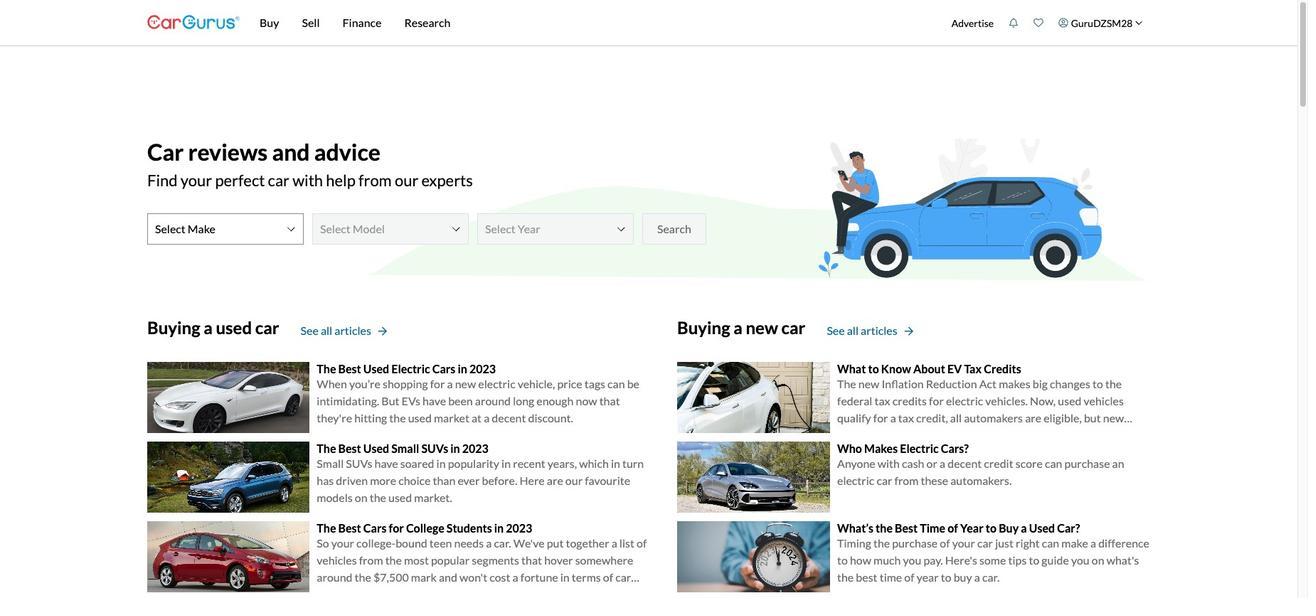 Task type: vqa. For each thing, say whether or not it's contained in the screenshot.
Benz to the middle
no



Task type: locate. For each thing, give the bounding box(es) containing it.
1 buying from the left
[[147, 317, 200, 338]]

decent
[[492, 411, 526, 425], [948, 457, 982, 470]]

1 horizontal spatial buying
[[677, 317, 730, 338]]

2023 inside the best cars for college students in 2023 so your college-bound teen needs a car. we've put together a list of vehicles from the most popular segments that hover somewhere around the $7,500 mark and won't cost a fortune in terms of car insurance.
[[506, 521, 532, 535]]

2 articles from the left
[[861, 324, 898, 338]]

that down tags
[[600, 394, 620, 408]]

what's
[[1107, 554, 1139, 567]]

electric up long
[[478, 377, 516, 391]]

buy inside 'what's the best time of year to buy a used car? timing the purchase of your car just right can make a difference to how much you pay. here's some tips to guide you on what's the best time of year to buy a car.'
[[999, 521, 1019, 535]]

1 vertical spatial are
[[547, 474, 563, 487]]

1 horizontal spatial with
[[878, 457, 900, 470]]

best inside the best used small suvs in 2023 small suvs have soared in popularity in recent years, which in turn has driven more choice than ever before. here are our favourite models on the used market.
[[338, 442, 361, 455]]

what's the best time of year to buy a used car? image
[[677, 521, 830, 593]]

best up driven
[[338, 442, 361, 455]]

0 horizontal spatial our
[[395, 171, 419, 190]]

used down hitting
[[363, 442, 389, 455]]

1 vertical spatial cars
[[363, 521, 387, 535]]

0 horizontal spatial are
[[547, 474, 563, 487]]

1 vertical spatial on
[[1092, 554, 1105, 567]]

new inside the best used electric cars in 2023 when you're shopping for a new electric vehicle, price tags can be intimidating. but evs have been around long enough now that they're hitting the used market at a decent discount.
[[455, 377, 476, 391]]

buy left sell
[[260, 16, 279, 29]]

timing
[[837, 536, 871, 550]]

2 vertical spatial 2023
[[506, 521, 532, 535]]

1 horizontal spatial purchase
[[1065, 457, 1110, 470]]

new up what to know about ev tax credits image
[[746, 317, 778, 338]]

electric down anyone
[[837, 474, 875, 487]]

finance
[[343, 16, 382, 29]]

tax
[[875, 394, 891, 408], [898, 411, 914, 425]]

0 vertical spatial small
[[391, 442, 419, 455]]

who makes electric cars? link
[[837, 442, 969, 455]]

the up when
[[317, 362, 336, 376]]

can right score
[[1045, 457, 1063, 470]]

best inside the best used electric cars in 2023 when you're shopping for a new electric vehicle, price tags can be intimidating. but evs have been around long enough now that they're hitting the used market at a decent discount.
[[338, 362, 361, 376]]

0 vertical spatial with
[[293, 171, 323, 190]]

cars inside the best cars for college students in 2023 so your college-bound teen needs a car. we've put together a list of vehicles from the most popular segments that hover somewhere around the $7,500 mark and won't cost a fortune in terms of car insurance.
[[363, 521, 387, 535]]

electric inside 'what to know about ev tax credits the new inflation reduction act makes big changes to the federal tax credits for electric vehicles. now, used vehicles qualify for a tax credit, all automakers are eligible, but new restrictions limit which vehicles qualify.'
[[946, 394, 983, 408]]

decent down cars?
[[948, 457, 982, 470]]

vehicles up but
[[1084, 394, 1124, 408]]

1 horizontal spatial and
[[439, 571, 457, 584]]

hitting
[[354, 411, 387, 425]]

a inside "who makes electric cars? anyone with cash or a decent credit score can purchase an electric car from these automakers."
[[940, 457, 946, 470]]

here
[[520, 474, 545, 487]]

enough
[[537, 394, 574, 408]]

our left experts
[[395, 171, 419, 190]]

all for buying a used car
[[321, 324, 332, 338]]

best for you're
[[338, 362, 361, 376]]

1 horizontal spatial see all articles
[[827, 324, 898, 338]]

2 you from the left
[[1071, 554, 1090, 567]]

to right the changes
[[1093, 377, 1103, 391]]

2 horizontal spatial your
[[952, 536, 975, 550]]

used inside the best used electric cars in 2023 when you're shopping for a new electric vehicle, price tags can be intimidating. but evs have been around long enough now that they're hitting the used market at a decent discount.
[[363, 362, 389, 376]]

what to know about ev tax credits link
[[837, 362, 1021, 376]]

all inside 'what to know about ev tax credits the new inflation reduction act makes big changes to the federal tax credits for electric vehicles. now, used vehicles qualify for a tax credit, all automakers are eligible, but new restrictions limit which vehicles qualify.'
[[950, 411, 962, 425]]

on left what's
[[1092, 554, 1105, 567]]

best for so
[[338, 521, 361, 535]]

1 vertical spatial buy
[[999, 521, 1019, 535]]

0 horizontal spatial tax
[[875, 394, 891, 408]]

1 horizontal spatial electric
[[837, 474, 875, 487]]

2 see all articles link from the left
[[827, 323, 913, 340]]

buying for buying a new car
[[677, 317, 730, 338]]

2 vertical spatial electric
[[837, 474, 875, 487]]

2 vertical spatial used
[[1029, 521, 1055, 535]]

in up been on the left bottom
[[458, 362, 467, 376]]

2 vertical spatial vehicles
[[317, 554, 357, 567]]

with
[[293, 171, 323, 190], [878, 457, 900, 470]]

tax up limit
[[898, 411, 914, 425]]

0 horizontal spatial buying
[[147, 317, 200, 338]]

car reviews and advice find your perfect car with help from our experts
[[147, 138, 473, 190]]

0 vertical spatial and
[[272, 138, 310, 166]]

1 vertical spatial from
[[895, 474, 919, 487]]

0 vertical spatial suvs
[[422, 442, 448, 455]]

can
[[608, 377, 625, 391], [1045, 457, 1063, 470], [1042, 536, 1060, 550]]

car inside "who makes electric cars? anyone with cash or a decent credit score can purchase an electric car from these automakers."
[[877, 474, 893, 487]]

experts
[[422, 171, 473, 190]]

used inside 'what's the best time of year to buy a used car? timing the purchase of your car just right can make a difference to how much you pay. here's some tips to guide you on what's the best time of year to buy a car.'
[[1029, 521, 1055, 535]]

0 horizontal spatial around
[[317, 571, 353, 584]]

that inside the best cars for college students in 2023 so your college-bound teen needs a car. we've put together a list of vehicles from the most popular segments that hover somewhere around the $7,500 mark and won't cost a fortune in terms of car insurance.
[[522, 554, 542, 567]]

research
[[404, 16, 451, 29]]

articles
[[335, 324, 371, 338], [861, 324, 898, 338]]

electric inside "who makes electric cars? anyone with cash or a decent credit score can purchase an electric car from these automakers."
[[900, 442, 939, 455]]

1 see all articles link from the left
[[301, 323, 387, 340]]

1 horizontal spatial that
[[600, 394, 620, 408]]

0 vertical spatial around
[[475, 394, 511, 408]]

new right but
[[1103, 411, 1124, 425]]

have inside the best used electric cars in 2023 when you're shopping for a new electric vehicle, price tags can be intimidating. but evs have been around long enough now that they're hitting the used market at a decent discount.
[[423, 394, 446, 408]]

that for tags
[[600, 394, 620, 408]]

that for we've
[[522, 554, 542, 567]]

0 horizontal spatial with
[[293, 171, 323, 190]]

0 vertical spatial buy
[[260, 16, 279, 29]]

the inside 'what to know about ev tax credits the new inflation reduction act makes big changes to the federal tax credits for electric vehicles. now, used vehicles qualify for a tax credit, all automakers are eligible, but new restrictions limit which vehicles qualify.'
[[1106, 377, 1122, 391]]

vehicles
[[1084, 394, 1124, 408], [953, 428, 993, 442], [317, 554, 357, 567]]

electric inside the best used electric cars in 2023 when you're shopping for a new electric vehicle, price tags can be intimidating. but evs have been around long enough now that they're hitting the used market at a decent discount.
[[478, 377, 516, 391]]

best left time
[[895, 521, 918, 535]]

1 vertical spatial 2023
[[462, 442, 489, 455]]

the best used electric cars in 2023 image
[[147, 362, 310, 433]]

used up the you're
[[363, 362, 389, 376]]

1 vertical spatial which
[[579, 457, 609, 470]]

car inside the car reviews and advice find your perfect car with help from our experts
[[268, 171, 290, 190]]

2 see all articles from the left
[[827, 324, 898, 338]]

with down makes
[[878, 457, 900, 470]]

when
[[317, 377, 347, 391]]

in inside the best used electric cars in 2023 when you're shopping for a new electric vehicle, price tags can be intimidating. but evs have been around long enough now that they're hitting the used market at a decent discount.
[[458, 362, 467, 376]]

you
[[903, 554, 922, 567], [1071, 554, 1090, 567]]

around
[[475, 394, 511, 408], [317, 571, 353, 584]]

to left how
[[837, 554, 848, 567]]

electric up cash
[[900, 442, 939, 455]]

see up what at the right bottom
[[827, 324, 845, 338]]

can inside "who makes electric cars? anyone with cash or a decent credit score can purchase an electric car from these automakers."
[[1045, 457, 1063, 470]]

on inside the best used small suvs in 2023 small suvs have soared in popularity in recent years, which in turn has driven more choice than ever before. here are our favourite models on the used market.
[[355, 491, 368, 504]]

put
[[547, 536, 564, 550]]

0 horizontal spatial articles
[[335, 324, 371, 338]]

are down years,
[[547, 474, 563, 487]]

0 vertical spatial from
[[359, 171, 392, 190]]

on
[[355, 491, 368, 504], [1092, 554, 1105, 567]]

to
[[868, 362, 879, 376], [1093, 377, 1103, 391], [986, 521, 997, 535], [837, 554, 848, 567], [1029, 554, 1040, 567], [941, 571, 952, 584]]

1 horizontal spatial car.
[[983, 571, 1000, 584]]

college
[[406, 521, 445, 535]]

the inside the best cars for college students in 2023 so your college-bound teen needs a car. we've put together a list of vehicles from the most popular segments that hover somewhere around the $7,500 mark and won't cost a fortune in terms of car insurance.
[[317, 521, 336, 535]]

0 horizontal spatial see all articles
[[301, 324, 371, 338]]

around inside the best used electric cars in 2023 when you're shopping for a new electric vehicle, price tags can be intimidating. but evs have been around long enough now that they're hitting the used market at a decent discount.
[[475, 394, 511, 408]]

right
[[1016, 536, 1040, 550]]

your down what's the best time of year to buy a used car? link
[[952, 536, 975, 550]]

our down years,
[[566, 474, 583, 487]]

needs
[[454, 536, 484, 550]]

small up soared
[[391, 442, 419, 455]]

market
[[434, 411, 470, 425]]

have up more
[[375, 457, 398, 470]]

around up "insurance."
[[317, 571, 353, 584]]

1 horizontal spatial articles
[[861, 324, 898, 338]]

small
[[391, 442, 419, 455], [317, 457, 344, 470]]

see all articles
[[301, 324, 371, 338], [827, 324, 898, 338]]

the
[[317, 362, 336, 376], [837, 377, 856, 391], [317, 442, 336, 455], [317, 521, 336, 535]]

used inside the best used small suvs in 2023 small suvs have soared in popularity in recent years, which in turn has driven more choice than ever before. here are our favourite models on the used market.
[[363, 442, 389, 455]]

1 horizontal spatial all
[[847, 324, 859, 338]]

qualify
[[837, 411, 871, 425]]

in up before.
[[502, 457, 511, 470]]

electric down reduction
[[946, 394, 983, 408]]

arrow right image
[[378, 327, 387, 337]]

0 vertical spatial tax
[[875, 394, 891, 408]]

1 vertical spatial our
[[566, 474, 583, 487]]

0 vertical spatial are
[[1025, 411, 1042, 425]]

can inside 'what's the best time of year to buy a used car? timing the purchase of your car just right can make a difference to how much you pay. here's some tips to guide you on what's the best time of year to buy a car.'
[[1042, 536, 1060, 550]]

together
[[566, 536, 609, 550]]

0 horizontal spatial that
[[522, 554, 542, 567]]

1 vertical spatial with
[[878, 457, 900, 470]]

1 horizontal spatial electric
[[900, 442, 939, 455]]

for
[[430, 377, 445, 391], [929, 394, 944, 408], [874, 411, 888, 425], [389, 521, 404, 535]]

1 horizontal spatial buy
[[999, 521, 1019, 535]]

1 horizontal spatial decent
[[948, 457, 982, 470]]

you're
[[349, 377, 381, 391]]

how
[[850, 554, 872, 567]]

around up at
[[475, 394, 511, 408]]

0 horizontal spatial see
[[301, 324, 319, 338]]

insurance.
[[317, 588, 368, 598]]

and down popular
[[439, 571, 457, 584]]

see all articles up what at the right bottom
[[827, 324, 898, 338]]

have right evs
[[423, 394, 446, 408]]

cars inside the best used electric cars in 2023 when you're shopping for a new electric vehicle, price tags can be intimidating. but evs have been around long enough now that they're hitting the used market at a decent discount.
[[432, 362, 456, 376]]

new
[[746, 317, 778, 338], [455, 377, 476, 391], [859, 377, 880, 391], [1103, 411, 1124, 425]]

0 vertical spatial decent
[[492, 411, 526, 425]]

1 horizontal spatial your
[[331, 536, 354, 550]]

1 horizontal spatial our
[[566, 474, 583, 487]]

cars up college-
[[363, 521, 387, 535]]

from down cash
[[895, 474, 919, 487]]

1 horizontal spatial are
[[1025, 411, 1042, 425]]

1 vertical spatial decent
[[948, 457, 982, 470]]

0 horizontal spatial all
[[321, 324, 332, 338]]

best up the you're
[[338, 362, 361, 376]]

decent down long
[[492, 411, 526, 425]]

decent inside "who makes electric cars? anyone with cash or a decent credit score can purchase an electric car from these automakers."
[[948, 457, 982, 470]]

buy button
[[248, 0, 291, 46]]

purchase for the
[[892, 536, 938, 550]]

0 vertical spatial used
[[363, 362, 389, 376]]

0 vertical spatial that
[[600, 394, 620, 408]]

0 vertical spatial on
[[355, 491, 368, 504]]

menu bar
[[240, 0, 944, 46]]

can inside the best used electric cars in 2023 when you're shopping for a new electric vehicle, price tags can be intimidating. but evs have been around long enough now that they're hitting the used market at a decent discount.
[[608, 377, 625, 391]]

students
[[447, 521, 492, 535]]

0 vertical spatial have
[[423, 394, 446, 408]]

articles left arrow right image
[[335, 324, 371, 338]]

perfect
[[215, 171, 265, 190]]

discount.
[[528, 411, 573, 425]]

2 vertical spatial can
[[1042, 536, 1060, 550]]

from right "help"
[[359, 171, 392, 190]]

have inside the best used small suvs in 2023 small suvs have soared in popularity in recent years, which in turn has driven more choice than ever before. here are our favourite models on the used market.
[[375, 457, 398, 470]]

cars up been on the left bottom
[[432, 362, 456, 376]]

see all articles link up when
[[301, 323, 387, 340]]

for right shopping
[[430, 377, 445, 391]]

1 horizontal spatial have
[[423, 394, 446, 408]]

1 vertical spatial and
[[439, 571, 457, 584]]

purchase inside "who makes electric cars? anyone with cash or a decent credit score can purchase an electric car from these automakers."
[[1065, 457, 1110, 470]]

the left best
[[837, 571, 854, 584]]

shopping
[[383, 377, 428, 391]]

evs
[[402, 394, 420, 408]]

1 horizontal spatial suvs
[[422, 442, 448, 455]]

on down driven
[[355, 491, 368, 504]]

1 see from the left
[[301, 324, 319, 338]]

articles for buying a new car
[[861, 324, 898, 338]]

0 horizontal spatial your
[[181, 171, 212, 190]]

have
[[423, 394, 446, 408], [375, 457, 398, 470]]

tags
[[585, 377, 605, 391]]

suvs
[[422, 442, 448, 455], [346, 457, 372, 470]]

2023 up popularity
[[462, 442, 489, 455]]

our inside the best used small suvs in 2023 small suvs have soared in popularity in recent years, which in turn has driven more choice than ever before. here are our favourite models on the used market.
[[566, 474, 583, 487]]

2023 for the best used small suvs in 2023
[[462, 442, 489, 455]]

0 horizontal spatial which
[[579, 457, 609, 470]]

which up favourite
[[579, 457, 609, 470]]

1 horizontal spatial see
[[827, 324, 845, 338]]

2023 up been on the left bottom
[[470, 362, 496, 376]]

new up been on the left bottom
[[455, 377, 476, 391]]

best for suvs
[[338, 442, 361, 455]]

menu
[[944, 3, 1150, 43]]

and inside the best cars for college students in 2023 so your college-bound teen needs a car. we've put together a list of vehicles from the most popular segments that hover somewhere around the $7,500 mark and won't cost a fortune in terms of car insurance.
[[439, 571, 457, 584]]

vehicles inside the best cars for college students in 2023 so your college-bound teen needs a car. we've put together a list of vehicles from the most popular segments that hover somewhere around the $7,500 mark and won't cost a fortune in terms of car insurance.
[[317, 554, 357, 567]]

can left be
[[608, 377, 625, 391]]

best inside the best cars for college students in 2023 so your college-bound teen needs a car. we've put together a list of vehicles from the most popular segments that hover somewhere around the $7,500 mark and won't cost a fortune in terms of car insurance.
[[338, 521, 361, 535]]

the down more
[[370, 491, 386, 504]]

purchase
[[1065, 457, 1110, 470], [892, 536, 938, 550]]

2 horizontal spatial electric
[[946, 394, 983, 408]]

for up bound
[[389, 521, 404, 535]]

used down evs
[[408, 411, 432, 425]]

now
[[576, 394, 597, 408]]

1 vertical spatial have
[[375, 457, 398, 470]]

your right so
[[331, 536, 354, 550]]

credit
[[984, 457, 1014, 470]]

0 horizontal spatial vehicles
[[317, 554, 357, 567]]

used up right
[[1029, 521, 1055, 535]]

1 vertical spatial electric
[[946, 394, 983, 408]]

all right "credit,"
[[950, 411, 962, 425]]

see all articles link
[[301, 323, 387, 340], [827, 323, 913, 340]]

1 horizontal spatial see all articles link
[[827, 323, 913, 340]]

sell
[[302, 16, 320, 29]]

2 horizontal spatial all
[[950, 411, 962, 425]]

2023 inside the best used electric cars in 2023 when you're shopping for a new electric vehicle, price tags can be intimidating. but evs have been around long enough now that they're hitting the used market at a decent discount.
[[470, 362, 496, 376]]

car. up segments
[[494, 536, 511, 550]]

all up when
[[321, 324, 332, 338]]

your inside the best cars for college students in 2023 so your college-bound teen needs a car. we've put together a list of vehicles from the most popular segments that hover somewhere around the $7,500 mark and won't cost a fortune in terms of car insurance.
[[331, 536, 354, 550]]

credit,
[[916, 411, 948, 425]]

0 vertical spatial which
[[921, 428, 951, 442]]

0 vertical spatial purchase
[[1065, 457, 1110, 470]]

2023 inside the best used small suvs in 2023 small suvs have soared in popularity in recent years, which in turn has driven more choice than ever before. here are our favourite models on the used market.
[[462, 442, 489, 455]]

purchase left an
[[1065, 457, 1110, 470]]

0 vertical spatial electric
[[478, 377, 516, 391]]

2 see from the left
[[827, 324, 845, 338]]

0 vertical spatial electric
[[391, 362, 430, 376]]

0 horizontal spatial buy
[[260, 16, 279, 29]]

your right find
[[181, 171, 212, 190]]

1 articles from the left
[[335, 324, 371, 338]]

1 horizontal spatial cars
[[432, 362, 456, 376]]

used for you're
[[363, 362, 389, 376]]

time
[[920, 521, 946, 535]]

the down but
[[389, 411, 406, 425]]

0 horizontal spatial small
[[317, 457, 344, 470]]

research button
[[393, 0, 462, 46]]

0 horizontal spatial you
[[903, 554, 922, 567]]

best up college-
[[338, 521, 361, 535]]

1 vertical spatial car.
[[983, 571, 1000, 584]]

1 see all articles from the left
[[301, 324, 371, 338]]

and left advice
[[272, 138, 310, 166]]

0 horizontal spatial see all articles link
[[301, 323, 387, 340]]

that inside the best used electric cars in 2023 when you're shopping for a new electric vehicle, price tags can be intimidating. but evs have been around long enough now that they're hitting the used market at a decent discount.
[[600, 394, 620, 408]]

bound
[[396, 536, 427, 550]]

the inside the best used electric cars in 2023 when you're shopping for a new electric vehicle, price tags can be intimidating. but evs have been around long enough now that they're hitting the used market at a decent discount.
[[317, 362, 336, 376]]

0 vertical spatial can
[[608, 377, 625, 391]]

from
[[359, 171, 392, 190], [895, 474, 919, 487], [359, 554, 383, 567]]

0 horizontal spatial purchase
[[892, 536, 938, 550]]

0 horizontal spatial electric
[[478, 377, 516, 391]]

the for the best cars for college students in 2023 so your college-bound teen needs a car. we've put together a list of vehicles from the most popular segments that hover somewhere around the $7,500 mark and won't cost a fortune in terms of car insurance.
[[317, 521, 336, 535]]

search
[[657, 222, 691, 235]]

0 horizontal spatial electric
[[391, 362, 430, 376]]

0 horizontal spatial have
[[375, 457, 398, 470]]

to right what at the right bottom
[[868, 362, 879, 376]]

new up 'federal'
[[859, 377, 880, 391]]

what's
[[837, 521, 874, 535]]

open notifications image
[[1009, 18, 1019, 28]]

1 vertical spatial that
[[522, 554, 542, 567]]

which down "credit,"
[[921, 428, 951, 442]]

see up when
[[301, 324, 319, 338]]

changes
[[1050, 377, 1091, 391]]

an
[[1112, 457, 1125, 470]]

small up has
[[317, 457, 344, 470]]

0 vertical spatial 2023
[[470, 362, 496, 376]]

that
[[600, 394, 620, 408], [522, 554, 542, 567]]

all up what at the right bottom
[[847, 324, 859, 338]]

1 vertical spatial can
[[1045, 457, 1063, 470]]

now,
[[1030, 394, 1056, 408]]

our inside the car reviews and advice find your perfect car with help from our experts
[[395, 171, 419, 190]]

the best cars for college students in 2023 image
[[147, 521, 310, 593]]

1 you from the left
[[903, 554, 922, 567]]

popularity
[[448, 457, 500, 470]]

the for the best used electric cars in 2023 when you're shopping for a new electric vehicle, price tags can be intimidating. but evs have been around long enough now that they're hitting the used market at a decent discount.
[[317, 362, 336, 376]]

car. down some
[[983, 571, 1000, 584]]

0 vertical spatial vehicles
[[1084, 394, 1124, 408]]

choice
[[399, 474, 431, 487]]

tax down inflation at the bottom
[[875, 394, 891, 408]]

vehicles down so
[[317, 554, 357, 567]]

and
[[272, 138, 310, 166], [439, 571, 457, 584]]

the right the changes
[[1106, 377, 1122, 391]]

the down what at the right bottom
[[837, 377, 856, 391]]

1 vertical spatial used
[[363, 442, 389, 455]]

with left "help"
[[293, 171, 323, 190]]

make
[[1062, 536, 1089, 550]]

driven
[[336, 474, 368, 487]]

articles left arrow right icon
[[861, 324, 898, 338]]

hover
[[544, 554, 573, 567]]

car. inside 'what's the best time of year to buy a used car? timing the purchase of your car just right can make a difference to how much you pay. here's some tips to guide you on what's the best time of year to buy a car.'
[[983, 571, 1000, 584]]

1 vertical spatial electric
[[900, 442, 939, 455]]

0 horizontal spatial and
[[272, 138, 310, 166]]

know
[[881, 362, 911, 376]]

1 horizontal spatial tax
[[898, 411, 914, 425]]

are down now,
[[1025, 411, 1042, 425]]

purchase inside 'what's the best time of year to buy a used car? timing the purchase of your car just right can make a difference to how much you pay. here's some tips to guide you on what's the best time of year to buy a car.'
[[892, 536, 938, 550]]

car
[[268, 171, 290, 190], [255, 317, 279, 338], [782, 317, 806, 338], [877, 474, 893, 487], [978, 536, 993, 550], [616, 571, 631, 584]]

see all articles link for buying a used car
[[301, 323, 387, 340]]

2 buying from the left
[[677, 317, 730, 338]]

year
[[961, 521, 984, 535]]

the up so
[[317, 521, 336, 535]]

see all articles left arrow right image
[[301, 324, 371, 338]]

suvs up driven
[[346, 457, 372, 470]]

from down college-
[[359, 554, 383, 567]]

gurudzsm28 menu item
[[1051, 3, 1150, 43]]

0 vertical spatial our
[[395, 171, 419, 190]]

electric up shopping
[[391, 362, 430, 376]]

menu containing advertise
[[944, 3, 1150, 43]]

1 vertical spatial around
[[317, 571, 353, 584]]

can up guide
[[1042, 536, 1060, 550]]

the inside the best used small suvs in 2023 small suvs have soared in popularity in recent years, which in turn has driven more choice than ever before. here are our favourite models on the used market.
[[317, 442, 336, 455]]

used down choice
[[388, 491, 412, 504]]

used for suvs
[[363, 442, 389, 455]]

that down we've
[[522, 554, 542, 567]]

2023 up we've
[[506, 521, 532, 535]]

1 vertical spatial purchase
[[892, 536, 938, 550]]

car inside 'what's the best time of year to buy a used car? timing the purchase of your car just right can make a difference to how much you pay. here's some tips to guide you on what's the best time of year to buy a car.'
[[978, 536, 993, 550]]

1 horizontal spatial around
[[475, 394, 511, 408]]



Task type: describe. For each thing, give the bounding box(es) containing it.
are inside the best used small suvs in 2023 small suvs have soared in popularity in recent years, which in turn has driven more choice than ever before. here are our favourite models on the used market.
[[547, 474, 563, 487]]

ev
[[948, 362, 962, 376]]

the best used small suvs in 2023 image
[[147, 442, 310, 513]]

big
[[1033, 377, 1048, 391]]

with inside the car reviews and advice find your perfect car with help from our experts
[[293, 171, 323, 190]]

from inside "who makes electric cars? anyone with cash or a decent credit score can purchase an electric car from these automakers."
[[895, 474, 919, 487]]

who
[[837, 442, 862, 455]]

we've
[[514, 536, 545, 550]]

car?
[[1057, 521, 1080, 535]]

a inside 'what to know about ev tax credits the new inflation reduction act makes big changes to the federal tax credits for electric vehicles. now, used vehicles qualify for a tax credit, all automakers are eligible, but new restrictions limit which vehicles qualify.'
[[891, 411, 896, 425]]

see all articles for buying a used car
[[301, 324, 371, 338]]

but
[[1084, 411, 1101, 425]]

difference
[[1099, 536, 1150, 550]]

in left turn
[[611, 457, 620, 470]]

the right what's
[[876, 521, 893, 535]]

user icon image
[[1059, 18, 1069, 28]]

advice
[[314, 138, 381, 166]]

the up much at the right bottom
[[874, 536, 890, 550]]

best inside 'what's the best time of year to buy a used car? timing the purchase of your car just right can make a difference to how much you pay. here's some tips to guide you on what's the best time of year to buy a car.'
[[895, 521, 918, 535]]

what to know about ev tax credits the new inflation reduction act makes big changes to the federal tax credits for electric vehicles. now, used vehicles qualify for a tax credit, all automakers are eligible, but new restrictions limit which vehicles qualify.
[[837, 362, 1124, 442]]

used inside the best used small suvs in 2023 small suvs have soared in popularity in recent years, which in turn has driven more choice than ever before. here are our favourite models on the used market.
[[388, 491, 412, 504]]

1 horizontal spatial small
[[391, 442, 419, 455]]

tips
[[1009, 554, 1027, 567]]

help
[[326, 171, 356, 190]]

see for buying a used car
[[301, 324, 319, 338]]

buying for buying a used car
[[147, 317, 200, 338]]

the up "insurance."
[[355, 571, 371, 584]]

most
[[404, 554, 429, 567]]

saved cars image
[[1034, 18, 1044, 28]]

vehicles.
[[986, 394, 1028, 408]]

$7,500
[[373, 571, 409, 584]]

to left buy
[[941, 571, 952, 584]]

to right tips
[[1029, 554, 1040, 567]]

the best used electric cars in 2023 when you're shopping for a new electric vehicle, price tags can be intimidating. but evs have been around long enough now that they're hitting the used market at a decent discount.
[[317, 362, 640, 425]]

price
[[557, 377, 583, 391]]

buy inside dropdown button
[[260, 16, 279, 29]]

teen
[[430, 536, 452, 550]]

for inside the best cars for college students in 2023 so your college-bound teen needs a car. we've put together a list of vehicles from the most popular segments that hover somewhere around the $7,500 mark and won't cost a fortune in terms of car insurance.
[[389, 521, 404, 535]]

the best cars for college students in 2023 link
[[317, 521, 532, 535]]

time
[[880, 571, 902, 584]]

intimidating.
[[317, 394, 379, 408]]

articles for buying a used car
[[335, 324, 371, 338]]

used inside 'what to know about ev tax credits the new inflation reduction act makes big changes to the federal tax credits for electric vehicles. now, used vehicles qualify for a tax credit, all automakers are eligible, but new restrictions limit which vehicles qualify.'
[[1058, 394, 1082, 408]]

the inside 'what to know about ev tax credits the new inflation reduction act makes big changes to the federal tax credits for electric vehicles. now, used vehicles qualify for a tax credit, all automakers are eligible, but new restrictions limit which vehicles qualify.'
[[837, 377, 856, 391]]

gurudzsm28 button
[[1051, 3, 1150, 43]]

in up popularity
[[451, 442, 460, 455]]

for up restrictions
[[874, 411, 888, 425]]

be
[[627, 377, 640, 391]]

in up than
[[437, 457, 446, 470]]

the inside the best used electric cars in 2023 when you're shopping for a new electric vehicle, price tags can be intimidating. but evs have been around long enough now that they're hitting the used market at a decent discount.
[[389, 411, 406, 425]]

which inside the best used small suvs in 2023 small suvs have soared in popularity in recent years, which in turn has driven more choice than ever before. here are our favourite models on the used market.
[[579, 457, 609, 470]]

they're
[[317, 411, 352, 425]]

just
[[995, 536, 1014, 550]]

see for buying a new car
[[827, 324, 845, 338]]

the up $7,500 at the bottom left of the page
[[385, 554, 402, 567]]

for inside the best used electric cars in 2023 when you're shopping for a new electric vehicle, price tags can be intimidating. but evs have been around long enough now that they're hitting the used market at a decent discount.
[[430, 377, 445, 391]]

makes
[[999, 377, 1031, 391]]

the inside the best used small suvs in 2023 small suvs have soared in popularity in recent years, which in turn has driven more choice than ever before. here are our favourite models on the used market.
[[370, 491, 386, 504]]

ever
[[458, 474, 480, 487]]

menu bar containing buy
[[240, 0, 944, 46]]

federal
[[837, 394, 873, 408]]

finance button
[[331, 0, 393, 46]]

the best used small suvs in 2023 small suvs have soared in popularity in recent years, which in turn has driven more choice than ever before. here are our favourite models on the used market.
[[317, 442, 644, 504]]

pay.
[[924, 554, 943, 567]]

purchase for can
[[1065, 457, 1110, 470]]

used up the best used electric cars in 2023 image
[[216, 317, 252, 338]]

from inside the car reviews and advice find your perfect car with help from our experts
[[359, 171, 392, 190]]

find
[[147, 171, 178, 190]]

credits
[[893, 394, 927, 408]]

the for the best used small suvs in 2023 small suvs have soared in popularity in recent years, which in turn has driven more choice than ever before. here are our favourite models on the used market.
[[317, 442, 336, 455]]

so
[[317, 536, 329, 550]]

vehicle,
[[518, 377, 555, 391]]

for up "credit,"
[[929, 394, 944, 408]]

2023 for the best used electric cars in 2023
[[470, 362, 496, 376]]

cost
[[490, 571, 511, 584]]

2 horizontal spatial vehicles
[[1084, 394, 1124, 408]]

1 vertical spatial small
[[317, 457, 344, 470]]

eligible,
[[1044, 411, 1082, 425]]

around inside the best cars for college students in 2023 so your college-bound teen needs a car. we've put together a list of vehicles from the most popular segments that hover somewhere around the $7,500 mark and won't cost a fortune in terms of car insurance.
[[317, 571, 353, 584]]

the best used electric cars in 2023 link
[[317, 362, 496, 376]]

act
[[980, 377, 997, 391]]

much
[[874, 554, 901, 567]]

which inside 'what to know about ev tax credits the new inflation reduction act makes big changes to the federal tax credits for electric vehicles. now, used vehicles qualify for a tax credit, all automakers are eligible, but new restrictions limit which vehicles qualify.'
[[921, 428, 951, 442]]

with inside "who makes electric cars? anyone with cash or a decent credit score can purchase an electric car from these automakers."
[[878, 457, 900, 470]]

electric inside the best used electric cars in 2023 when you're shopping for a new electric vehicle, price tags can be intimidating. but evs have been around long enough now that they're hitting the used market at a decent discount.
[[391, 362, 430, 376]]

from inside the best cars for college students in 2023 so your college-bound teen needs a car. we've put together a list of vehicles from the most popular segments that hover somewhere around the $7,500 mark and won't cost a fortune in terms of car insurance.
[[359, 554, 383, 567]]

see all articles link for buying a new car
[[827, 323, 913, 340]]

see all articles for buying a new car
[[827, 324, 898, 338]]

sell button
[[291, 0, 331, 46]]

the best cars for college students in 2023 so your college-bound teen needs a car. we've put together a list of vehicles from the most popular segments that hover somewhere around the $7,500 mark and won't cost a fortune in terms of car insurance.
[[317, 521, 647, 598]]

before.
[[482, 474, 518, 487]]

reviews
[[188, 138, 268, 166]]

1 vertical spatial tax
[[898, 411, 914, 425]]

who makes electric cars? anyone with cash or a decent credit score can purchase an electric car from these automakers.
[[837, 442, 1125, 487]]

chevron down image
[[1136, 19, 1143, 27]]

anyone
[[837, 457, 876, 470]]

has
[[317, 474, 334, 487]]

fortune
[[521, 571, 558, 584]]

market.
[[414, 491, 452, 504]]

used inside the best used electric cars in 2023 when you're shopping for a new electric vehicle, price tags can be intimidating. but evs have been around long enough now that they're hitting the used market at a decent discount.
[[408, 411, 432, 425]]

about
[[914, 362, 945, 376]]

car inside the best cars for college students in 2023 so your college-bound teen needs a car. we've put together a list of vehicles from the most popular segments that hover somewhere around the $7,500 mark and won't cost a fortune in terms of car insurance.
[[616, 571, 631, 584]]

these
[[921, 474, 948, 487]]

more
[[370, 474, 396, 487]]

your inside 'what's the best time of year to buy a used car? timing the purchase of your car just right can make a difference to how much you pay. here's some tips to guide you on what's the best time of year to buy a car.'
[[952, 536, 975, 550]]

what
[[837, 362, 866, 376]]

qualify.
[[995, 428, 1031, 442]]

to right year
[[986, 521, 997, 535]]

been
[[448, 394, 473, 408]]

advertise
[[952, 17, 994, 29]]

terms
[[572, 571, 601, 584]]

who makes electric cars? image
[[677, 442, 830, 513]]

on inside 'what's the best time of year to buy a used car? timing the purchase of your car just right can make a difference to how much you pay. here's some tips to guide you on what's the best time of year to buy a car.'
[[1092, 554, 1105, 567]]

favourite
[[585, 474, 630, 487]]

at
[[472, 411, 482, 425]]

automakers
[[964, 411, 1023, 425]]

but
[[382, 394, 400, 408]]

what to know about ev tax credits image
[[677, 362, 830, 433]]

1 vertical spatial suvs
[[346, 457, 372, 470]]

are inside 'what to know about ev tax credits the new inflation reduction act makes big changes to the federal tax credits for electric vehicles. now, used vehicles qualify for a tax credit, all automakers are eligible, but new restrictions limit which vehicles qualify.'
[[1025, 411, 1042, 425]]

long
[[513, 394, 534, 408]]

all for buying a new car
[[847, 324, 859, 338]]

turn
[[623, 457, 644, 470]]

car
[[147, 138, 184, 166]]

best
[[856, 571, 878, 584]]

cargurus logo homepage link image
[[147, 2, 240, 43]]

what's the best time of year to buy a used car? link
[[837, 521, 1080, 535]]

makes
[[864, 442, 898, 455]]

decent inside the best used electric cars in 2023 when you're shopping for a new electric vehicle, price tags can be intimidating. but evs have been around long enough now that they're hitting the used market at a decent discount.
[[492, 411, 526, 425]]

cars?
[[941, 442, 969, 455]]

models
[[317, 491, 353, 504]]

arrow right image
[[905, 327, 913, 337]]

segments
[[472, 554, 519, 567]]

and inside the car reviews and advice find your perfect car with help from our experts
[[272, 138, 310, 166]]

popular
[[431, 554, 470, 567]]

car. inside the best cars for college students in 2023 so your college-bound teen needs a car. we've put together a list of vehicles from the most popular segments that hover somewhere around the $7,500 mark and won't cost a fortune in terms of car insurance.
[[494, 536, 511, 550]]

in down hover
[[560, 571, 570, 584]]

your inside the car reviews and advice find your perfect car with help from our experts
[[181, 171, 212, 190]]

reduction
[[926, 377, 977, 391]]

limit
[[897, 428, 919, 442]]

restrictions
[[837, 428, 895, 442]]

1 horizontal spatial vehicles
[[953, 428, 993, 442]]

electric inside "who makes electric cars? anyone with cash or a decent credit score can purchase an electric car from these automakers."
[[837, 474, 875, 487]]

buying a new car
[[677, 317, 806, 338]]

mark
[[411, 571, 437, 584]]

than
[[433, 474, 456, 487]]

in right "students"
[[494, 521, 504, 535]]



